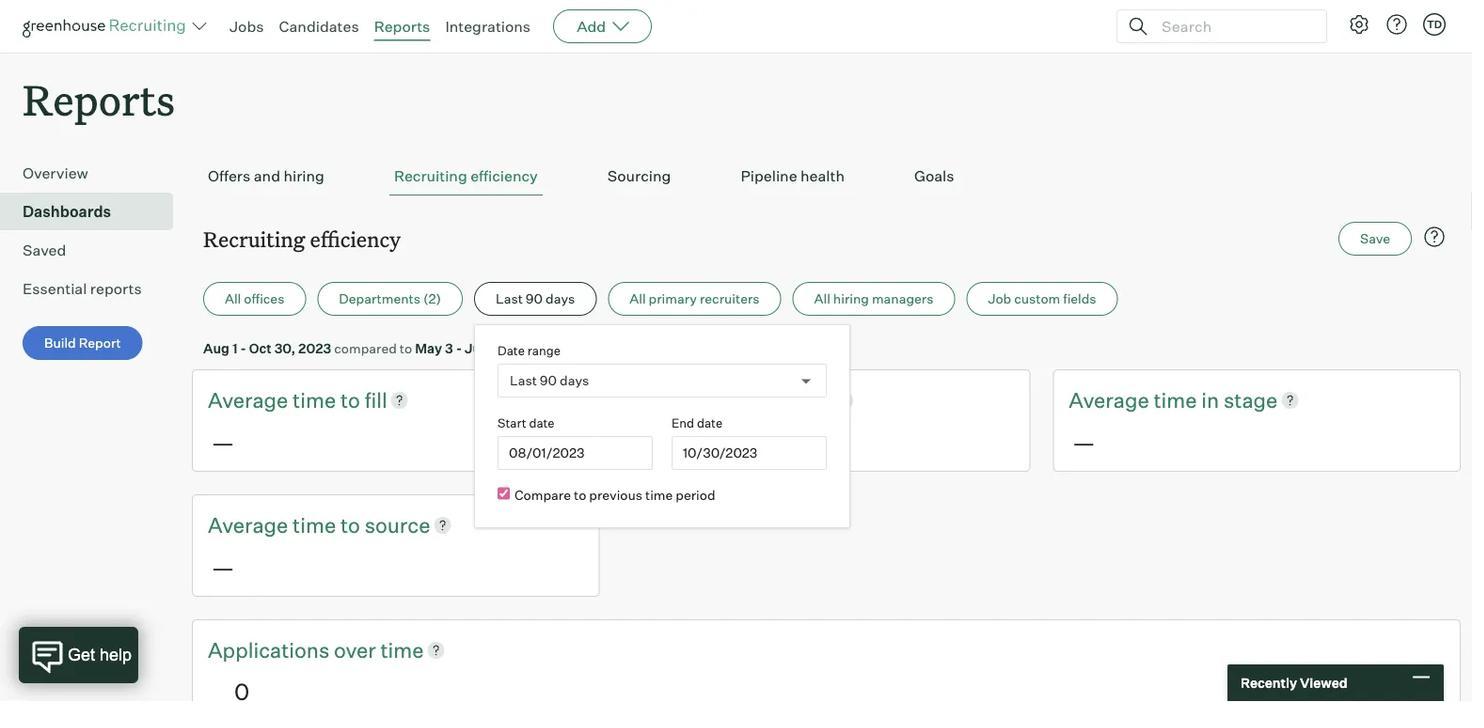 Task type: vqa. For each thing, say whether or not it's contained in the screenshot.
seventh LINKEDIN from the bottom
no



Task type: describe. For each thing, give the bounding box(es) containing it.
overview
[[23, 164, 88, 183]]

last 90 days button
[[474, 282, 597, 316]]

reports link
[[374, 17, 430, 36]]

1 2023 from the left
[[298, 340, 331, 357]]

faq image
[[1423, 226, 1446, 249]]

departments (2) button
[[317, 282, 463, 316]]

average for fill
[[208, 387, 288, 413]]

sourcing
[[607, 167, 671, 185]]

tab list containing offers and hiring
[[203, 157, 1450, 196]]

Search text field
[[1157, 13, 1309, 40]]

time for stage
[[1154, 387, 1197, 413]]

job custom fields
[[988, 291, 1096, 307]]

to link for fill
[[340, 386, 365, 415]]

3
[[445, 340, 453, 357]]

recently
[[1241, 675, 1297, 692]]

time link for fill
[[293, 386, 340, 415]]

date for end date
[[697, 415, 723, 431]]

and
[[254, 167, 280, 185]]

hiring inside button
[[284, 167, 324, 185]]

report
[[79, 335, 121, 352]]

sourcing button
[[603, 157, 676, 196]]

all for all hiring managers
[[814, 291, 830, 307]]

integrations
[[445, 17, 531, 36]]

1
[[232, 340, 238, 357]]

build report
[[44, 335, 121, 352]]

may
[[415, 340, 442, 357]]

recruiting efficiency inside button
[[394, 167, 538, 185]]

offers and hiring button
[[203, 157, 329, 196]]

hiring inside button
[[833, 291, 869, 307]]

candidates link
[[279, 17, 359, 36]]

viewed
[[1300, 675, 1348, 692]]

configure image
[[1348, 13, 1371, 36]]

1 vertical spatial recruiting efficiency
[[203, 225, 401, 253]]

td button
[[1423, 13, 1446, 36]]

time for source
[[293, 512, 336, 538]]

previous
[[589, 487, 642, 503]]

period
[[676, 487, 715, 503]]

0 horizontal spatial recruiting
[[203, 225, 305, 253]]

days inside button
[[546, 291, 575, 307]]

— for hire
[[642, 428, 665, 457]]

offices
[[244, 291, 284, 307]]

fill
[[365, 387, 387, 413]]

source link
[[365, 511, 430, 540]]

save
[[1360, 231, 1390, 247]]

1 vertical spatial days
[[560, 373, 589, 389]]

oct
[[249, 340, 272, 357]]

all offices
[[225, 291, 284, 307]]

— for source
[[212, 553, 234, 582]]

add
[[577, 17, 606, 36]]

all hiring managers
[[814, 291, 934, 307]]

jobs link
[[230, 17, 264, 36]]

Compare to previous time period checkbox
[[498, 488, 510, 500]]

fields
[[1063, 291, 1096, 307]]

source
[[365, 512, 430, 538]]

aug 1 - oct 30, 2023 compared to may 3 - jul 31, 2023
[[203, 340, 541, 357]]

recruiting efficiency button
[[389, 157, 543, 196]]

recently viewed
[[1241, 675, 1348, 692]]

pipeline health
[[741, 167, 845, 185]]

pipeline
[[741, 167, 797, 185]]

average time in
[[1069, 387, 1224, 413]]

average link for stage
[[1069, 386, 1154, 415]]

goals button
[[910, 157, 959, 196]]

range
[[527, 343, 561, 358]]

departments (2)
[[339, 291, 441, 307]]

all offices button
[[203, 282, 306, 316]]

time left period
[[645, 487, 673, 503]]

average for source
[[208, 512, 288, 538]]

health
[[801, 167, 845, 185]]

(2)
[[423, 291, 441, 307]]

average link for source
[[208, 511, 293, 540]]

time link right over
[[380, 636, 424, 665]]

all hiring managers button
[[793, 282, 955, 316]]

dashboards
[[23, 202, 111, 221]]

save button
[[1339, 222, 1412, 256]]

to for source
[[340, 512, 360, 538]]

efficiency inside button
[[470, 167, 538, 185]]

dashboards link
[[23, 201, 166, 223]]

reports
[[90, 280, 142, 298]]

essential reports link
[[23, 278, 166, 300]]

primary
[[649, 291, 697, 307]]

1 vertical spatial 90
[[540, 373, 557, 389]]

start
[[498, 415, 526, 431]]

compared
[[334, 340, 397, 357]]

build report button
[[23, 327, 143, 360]]

over
[[334, 637, 376, 663]]

average time to for hire
[[638, 387, 795, 413]]

applications link
[[208, 636, 334, 665]]

31,
[[487, 340, 505, 357]]

average for stage
[[1069, 387, 1149, 413]]

add button
[[553, 9, 652, 43]]

recruiters
[[700, 291, 760, 307]]

average time to for fill
[[208, 387, 365, 413]]

1 vertical spatial reports
[[23, 71, 175, 127]]

hire
[[795, 387, 832, 413]]

30,
[[274, 340, 296, 357]]

essential reports
[[23, 280, 142, 298]]

time right over
[[380, 637, 424, 663]]

1 - from the left
[[240, 340, 246, 357]]



Task type: locate. For each thing, give the bounding box(es) containing it.
0 horizontal spatial -
[[240, 340, 246, 357]]

time link for stage
[[1154, 386, 1201, 415]]

— for stage
[[1073, 428, 1095, 457]]

hiring left managers
[[833, 291, 869, 307]]

90
[[526, 291, 543, 307], [540, 373, 557, 389]]

goals
[[914, 167, 954, 185]]

last 90 days up the date range
[[496, 291, 575, 307]]

time for fill
[[293, 387, 336, 413]]

date range
[[498, 343, 561, 358]]

essential
[[23, 280, 87, 298]]

-
[[240, 340, 246, 357], [456, 340, 462, 357]]

efficiency
[[470, 167, 538, 185], [310, 225, 401, 253]]

custom
[[1014, 291, 1060, 307]]

reports down greenhouse recruiting image
[[23, 71, 175, 127]]

90 down the range
[[540, 373, 557, 389]]

90 inside button
[[526, 291, 543, 307]]

recruiting inside recruiting efficiency button
[[394, 167, 467, 185]]

1 vertical spatial last
[[510, 373, 537, 389]]

2023
[[298, 340, 331, 357], [508, 340, 541, 357]]

date
[[529, 415, 555, 431], [697, 415, 723, 431]]

in link
[[1201, 386, 1224, 415]]

date right end
[[697, 415, 723, 431]]

1 vertical spatial recruiting
[[203, 225, 305, 253]]

to left previous
[[574, 487, 586, 503]]

managers
[[872, 291, 934, 307]]

time left source
[[293, 512, 336, 538]]

1 all from the left
[[225, 291, 241, 307]]

0 horizontal spatial reports
[[23, 71, 175, 127]]

average time to
[[208, 387, 365, 413], [638, 387, 795, 413], [208, 512, 365, 538]]

time down 30,
[[293, 387, 336, 413]]

0 horizontal spatial all
[[225, 291, 241, 307]]

average link for fill
[[208, 386, 293, 415]]

2 - from the left
[[456, 340, 462, 357]]

compare to previous time period
[[515, 487, 715, 503]]

2 2023 from the left
[[508, 340, 541, 357]]

1 horizontal spatial reports
[[374, 17, 430, 36]]

time
[[293, 387, 336, 413], [723, 387, 766, 413], [1154, 387, 1197, 413], [645, 487, 673, 503], [293, 512, 336, 538], [380, 637, 424, 663]]

candidates
[[279, 17, 359, 36]]

hiring
[[284, 167, 324, 185], [833, 291, 869, 307]]

2023 right '31,'
[[508, 340, 541, 357]]

applications
[[208, 637, 330, 663]]

1 date from the left
[[529, 415, 555, 431]]

to left may
[[400, 340, 412, 357]]

2 date from the left
[[697, 415, 723, 431]]

2 all from the left
[[630, 291, 646, 307]]

10/30/2023
[[683, 445, 758, 462]]

0 vertical spatial 90
[[526, 291, 543, 307]]

reports
[[374, 17, 430, 36], [23, 71, 175, 127]]

all left offices
[[225, 291, 241, 307]]

1 horizontal spatial recruiting
[[394, 167, 467, 185]]

greenhouse recruiting image
[[23, 15, 192, 38]]

- right 1
[[240, 340, 246, 357]]

1 horizontal spatial -
[[456, 340, 462, 357]]

last up '31,'
[[496, 291, 523, 307]]

time link
[[293, 386, 340, 415], [723, 386, 771, 415], [1154, 386, 1201, 415], [293, 511, 340, 540], [380, 636, 424, 665]]

to left fill
[[340, 387, 360, 413]]

1 horizontal spatial all
[[630, 291, 646, 307]]

last down the date range
[[510, 373, 537, 389]]

all primary recruiters button
[[608, 282, 781, 316]]

saved link
[[23, 239, 166, 262]]

all
[[225, 291, 241, 307], [630, 291, 646, 307], [814, 291, 830, 307]]

1 horizontal spatial efficiency
[[470, 167, 538, 185]]

last 90 days down the range
[[510, 373, 589, 389]]

2023 right 30,
[[298, 340, 331, 357]]

end
[[672, 415, 694, 431]]

90 up the date range
[[526, 291, 543, 307]]

average link
[[208, 386, 293, 415], [638, 386, 723, 415], [1069, 386, 1154, 415], [208, 511, 293, 540]]

0 vertical spatial hiring
[[284, 167, 324, 185]]

over link
[[334, 636, 380, 665]]

time link up "10/30/2023"
[[723, 386, 771, 415]]

last 90 days inside last 90 days button
[[496, 291, 575, 307]]

0 horizontal spatial date
[[529, 415, 555, 431]]

average time to for source
[[208, 512, 365, 538]]

2 horizontal spatial all
[[814, 291, 830, 307]]

date
[[498, 343, 525, 358]]

to
[[400, 340, 412, 357], [340, 387, 360, 413], [771, 387, 791, 413], [574, 487, 586, 503], [340, 512, 360, 538]]

— for fill
[[212, 428, 234, 457]]

all left managers
[[814, 291, 830, 307]]

to left source
[[340, 512, 360, 538]]

1 horizontal spatial hiring
[[833, 291, 869, 307]]

end date
[[672, 415, 723, 431]]

0 vertical spatial days
[[546, 291, 575, 307]]

build
[[44, 335, 76, 352]]

hiring right "and"
[[284, 167, 324, 185]]

overview link
[[23, 162, 166, 185]]

td
[[1427, 18, 1442, 31]]

average link for hire
[[638, 386, 723, 415]]

0 vertical spatial last
[[496, 291, 523, 307]]

1 horizontal spatial date
[[697, 415, 723, 431]]

average
[[208, 387, 288, 413], [638, 387, 719, 413], [1069, 387, 1149, 413], [208, 512, 288, 538]]

to link for hire
[[771, 386, 795, 415]]

average for hire
[[638, 387, 719, 413]]

last inside last 90 days button
[[496, 291, 523, 307]]

in
[[1201, 387, 1219, 413]]

1 vertical spatial last 90 days
[[510, 373, 589, 389]]

0 horizontal spatial efficiency
[[310, 225, 401, 253]]

job
[[988, 291, 1011, 307]]

all left 'primary'
[[630, 291, 646, 307]]

td button
[[1419, 9, 1450, 40]]

jobs
[[230, 17, 264, 36]]

all for all offices
[[225, 291, 241, 307]]

time link for hire
[[723, 386, 771, 415]]

tab list
[[203, 157, 1450, 196]]

0 vertical spatial recruiting
[[394, 167, 467, 185]]

time link left stage link
[[1154, 386, 1201, 415]]

all for all primary recruiters
[[630, 291, 646, 307]]

to link for source
[[340, 511, 365, 540]]

integrations link
[[445, 17, 531, 36]]

recruiting efficiency
[[394, 167, 538, 185], [203, 225, 401, 253]]

time link left the source link
[[293, 511, 340, 540]]

time link left fill link on the bottom left of the page
[[293, 386, 340, 415]]

days up the range
[[546, 291, 575, 307]]

hire link
[[795, 386, 832, 415]]

applications over
[[208, 637, 380, 663]]

offers
[[208, 167, 250, 185]]

compare
[[515, 487, 571, 503]]

08/01/2023
[[509, 445, 585, 462]]

1 vertical spatial efficiency
[[310, 225, 401, 253]]

to for fill
[[340, 387, 360, 413]]

- right 3
[[456, 340, 462, 357]]

0 vertical spatial last 90 days
[[496, 291, 575, 307]]

time for hire
[[723, 387, 766, 413]]

0 vertical spatial efficiency
[[470, 167, 538, 185]]

time up "10/30/2023"
[[723, 387, 766, 413]]

last
[[496, 291, 523, 307], [510, 373, 537, 389]]

to link
[[340, 386, 365, 415], [771, 386, 795, 415], [340, 511, 365, 540]]

1 horizontal spatial 2023
[[508, 340, 541, 357]]

offers and hiring
[[208, 167, 324, 185]]

stage link
[[1224, 386, 1278, 415]]

reports right the "candidates" link
[[374, 17, 430, 36]]

all primary recruiters
[[630, 291, 760, 307]]

time link for source
[[293, 511, 340, 540]]

0 horizontal spatial 2023
[[298, 340, 331, 357]]

stage
[[1224, 387, 1278, 413]]

start date
[[498, 415, 555, 431]]

jul
[[465, 340, 484, 357]]

date for start date
[[529, 415, 555, 431]]

fill link
[[365, 386, 387, 415]]

date right start
[[529, 415, 555, 431]]

days down the range
[[560, 373, 589, 389]]

to left hire
[[771, 387, 791, 413]]

1 vertical spatial hiring
[[833, 291, 869, 307]]

to for hire
[[771, 387, 791, 413]]

time left in
[[1154, 387, 1197, 413]]

pipeline health button
[[736, 157, 849, 196]]

3 all from the left
[[814, 291, 830, 307]]

0 horizontal spatial hiring
[[284, 167, 324, 185]]

job custom fields button
[[966, 282, 1118, 316]]

last 90 days
[[496, 291, 575, 307], [510, 373, 589, 389]]

aug
[[203, 340, 229, 357]]

0 vertical spatial recruiting efficiency
[[394, 167, 538, 185]]

days
[[546, 291, 575, 307], [560, 373, 589, 389]]

0 vertical spatial reports
[[374, 17, 430, 36]]

saved
[[23, 241, 66, 260]]



